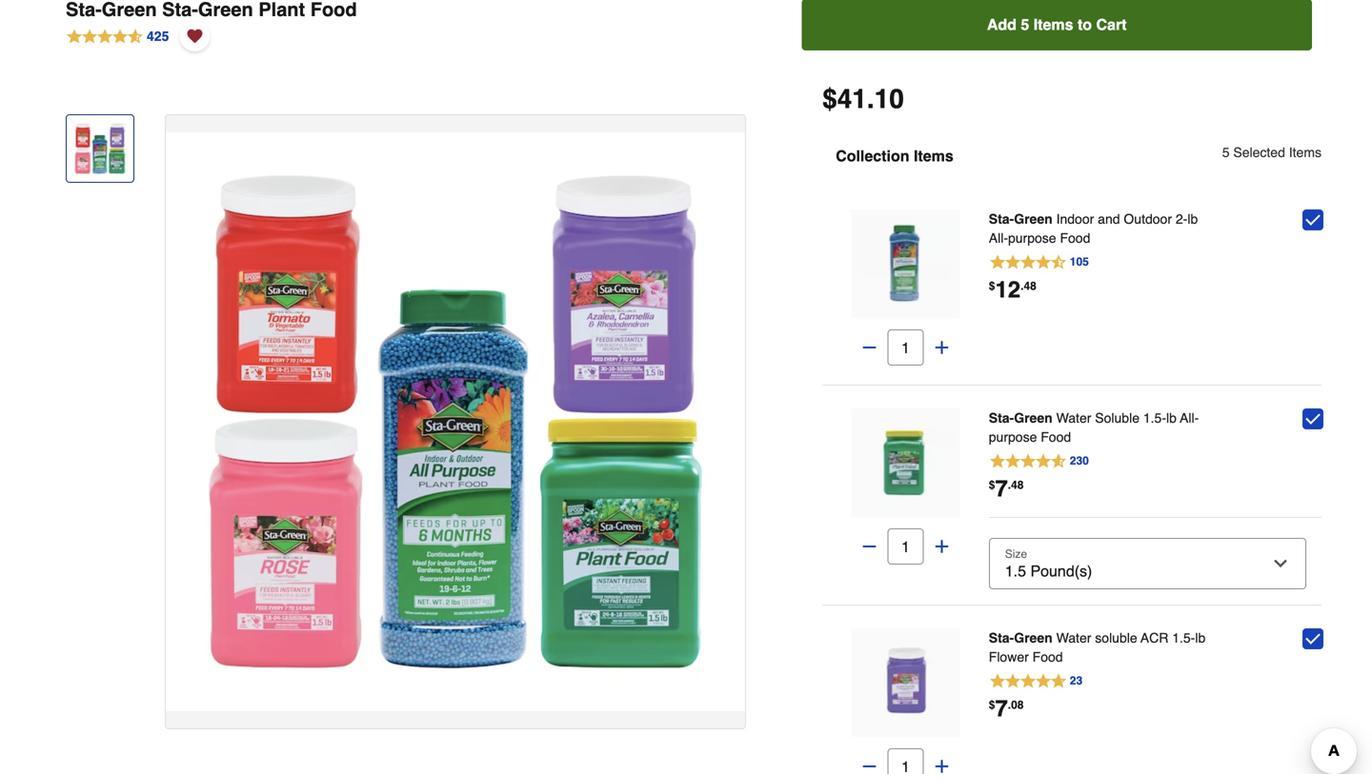 Task type: vqa. For each thing, say whether or not it's contained in the screenshot.
LF,
no



Task type: describe. For each thing, give the bounding box(es) containing it.
plus image for stepper number input field with increment and decrement buttons number field corresponding to 12
[[933, 338, 952, 357]]

soluble
[[1095, 411, 1140, 426]]

08
[[1011, 699, 1024, 712]]

7 for $ 7 . 08
[[995, 696, 1008, 722]]

. for $ 12 . 48
[[1021, 280, 1024, 293]]

. for $ 7 . 08
[[1008, 699, 1011, 712]]

items for selected
[[1289, 145, 1322, 160]]

all- inside water soluble 1.5-lb all- purpose food
[[1180, 411, 1199, 426]]

acr
[[1141, 631, 1169, 646]]

and
[[1098, 212, 1120, 227]]

$ for $ 41 . 10
[[823, 84, 838, 114]]

food for $ 7 . 48
[[1041, 430, 1071, 445]]

stepper number input field with increment and decrement buttons number field for 7
[[888, 749, 924, 775]]

sta- for $ 12 . 48
[[989, 212, 1014, 227]]

10
[[875, 84, 904, 114]]

2-
[[1176, 212, 1188, 227]]

sta-green for $ 7 . 08
[[989, 631, 1053, 646]]

230
[[1070, 455, 1089, 468]]

quickview image for $ 7 . 08
[[896, 674, 915, 693]]

collection
[[836, 147, 910, 165]]

minus image for stepper number input field with increment and decrement buttons number field related to 7
[[860, 758, 879, 775]]

green for $ 12 . 48
[[1014, 212, 1053, 227]]

105
[[1070, 255, 1089, 269]]

sta-green for $ 7 . 48
[[989, 411, 1053, 426]]

green for $ 7 . 48
[[1014, 411, 1053, 426]]

water soluble 1.5-lb all- purpose food
[[989, 411, 1199, 445]]

green for $ 7 . 08
[[1014, 631, 1053, 646]]

$ for $ 7 . 48
[[989, 479, 995, 492]]

quickview image for $ 7 . 48
[[896, 454, 915, 473]]

41
[[838, 84, 867, 114]]

sta-green for $ 12 . 48
[[989, 212, 1053, 227]]

$ for $ 7 . 08
[[989, 699, 995, 712]]

food for $ 7 . 08
[[1033, 650, 1063, 665]]

plus image for 2nd stepper number input field with increment and decrement buttons number field from the bottom
[[933, 538, 952, 557]]

sta- for $ 7 . 08
[[989, 631, 1014, 646]]

to
[[1078, 16, 1092, 33]]

add 5 items to cart button
[[802, 0, 1312, 51]]

quickview image
[[896, 254, 915, 274]]

lb for 12
[[1188, 212, 1198, 227]]

425
[[147, 28, 169, 44]]

selected
[[1234, 145, 1286, 160]]

water soluble acr 1.5-lb flower food
[[989, 631, 1206, 665]]

$ 7 . 08
[[989, 696, 1024, 722]]

add 5 items to cart
[[987, 16, 1127, 33]]



Task type: locate. For each thing, give the bounding box(es) containing it.
purpose
[[1008, 231, 1057, 246], [989, 430, 1037, 445]]

items right selected
[[1289, 145, 1322, 160]]

4.7 stars image
[[989, 673, 1084, 692]]

1 vertical spatial lb
[[1167, 411, 1177, 426]]

quickview image
[[896, 454, 915, 473], [896, 674, 915, 693]]

purpose up '4.5 stars' image
[[1008, 231, 1057, 246]]

water up 230
[[1057, 411, 1092, 426]]

1 sta- from the top
[[989, 212, 1014, 227]]

0 vertical spatial purpose
[[1008, 231, 1057, 246]]

5 selected items
[[1223, 145, 1322, 160]]

cart
[[1097, 16, 1127, 33]]

1.5- inside 'water soluble acr 1.5-lb flower food'
[[1173, 631, 1196, 646]]

items right collection
[[914, 147, 954, 165]]

0 horizontal spatial 5
[[1021, 16, 1030, 33]]

water left soluble
[[1057, 631, 1092, 646]]

2 horizontal spatial items
[[1289, 145, 1322, 160]]

0 horizontal spatial 1.5-
[[1144, 411, 1167, 426]]

. for $ 41 . 10
[[867, 84, 875, 114]]

1 vertical spatial 48
[[1011, 479, 1024, 492]]

0 vertical spatial minus image
[[860, 538, 879, 557]]

1 plus image from the top
[[933, 338, 952, 357]]

0 vertical spatial sta-
[[989, 212, 1014, 227]]

lb inside 'water soluble acr 1.5-lb flower food'
[[1196, 631, 1206, 646]]

1.5- right soluble
[[1144, 411, 1167, 426]]

all- right soluble
[[1180, 411, 1199, 426]]

purpose up $ 7 . 48
[[989, 430, 1037, 445]]

2 sta- from the top
[[989, 411, 1014, 426]]

4.6 stars image containing 230
[[989, 453, 1090, 472]]

1 vertical spatial 5
[[1223, 145, 1230, 160]]

outdoor
[[1124, 212, 1172, 227]]

48 for 12
[[1024, 280, 1037, 293]]

indoor
[[1057, 212, 1094, 227]]

items inside button
[[1034, 16, 1074, 33]]

$ 41 . 10
[[823, 84, 904, 114]]

plus image
[[933, 758, 952, 775]]

all- up '4.5 stars' image
[[989, 231, 1008, 246]]

0 horizontal spatial items
[[914, 147, 954, 165]]

1 vertical spatial 1.5-
[[1173, 631, 1196, 646]]

purpose inside water soluble 1.5-lb all- purpose food
[[989, 430, 1037, 445]]

. inside $ 7 . 08
[[1008, 699, 1011, 712]]

sta- up flower
[[989, 631, 1014, 646]]

minus image for 2nd stepper number input field with increment and decrement buttons number field from the bottom
[[860, 538, 879, 557]]

2 vertical spatial stepper number input field with increment and decrement buttons number field
[[888, 749, 924, 775]]

0 vertical spatial lb
[[1188, 212, 1198, 227]]

green up flower
[[1014, 631, 1053, 646]]

1 water from the top
[[1057, 411, 1092, 426]]

1 vertical spatial quickview image
[[896, 674, 915, 693]]

sta-
[[989, 212, 1014, 227], [989, 411, 1014, 426], [989, 631, 1014, 646]]

1.5- right acr
[[1173, 631, 1196, 646]]

1 vertical spatial all-
[[1180, 411, 1199, 426]]

lb inside water soluble 1.5-lb all- purpose food
[[1167, 411, 1177, 426]]

water for $ 7 . 48
[[1057, 411, 1092, 426]]

indoor and outdoor 2-lb all-purpose food
[[989, 212, 1198, 246]]

1 vertical spatial 4.6 stars image
[[989, 453, 1090, 472]]

Stepper number input field with increment and decrement buttons number field
[[888, 330, 924, 366], [888, 529, 924, 565], [888, 749, 924, 775]]

0 vertical spatial all-
[[989, 231, 1008, 246]]

heart filled image
[[187, 26, 202, 47]]

425 button
[[66, 21, 170, 51]]

lb right outdoor
[[1188, 212, 1198, 227]]

4.6 stars image
[[66, 25, 170, 46], [989, 453, 1090, 472]]

5 inside button
[[1021, 16, 1030, 33]]

1 vertical spatial plus image
[[933, 538, 952, 557]]

0 vertical spatial green
[[1014, 212, 1053, 227]]

sta- up '4.5 stars' image
[[989, 212, 1014, 227]]

. inside the '$ 12 . 48'
[[1021, 280, 1024, 293]]

4.6 stars image containing 425
[[66, 25, 170, 46]]

items left "to"
[[1034, 16, 1074, 33]]

. for $ 7 . 48
[[1008, 479, 1011, 492]]

23
[[1070, 675, 1083, 688]]

. inside $ 7 . 48
[[1008, 479, 1011, 492]]

sta-green up '4.5 stars' image
[[989, 212, 1053, 227]]

3 stepper number input field with increment and decrement buttons number field from the top
[[888, 749, 924, 775]]

flower
[[989, 650, 1029, 665]]

food up "4.7 stars" image
[[1033, 650, 1063, 665]]

1 green from the top
[[1014, 212, 1053, 227]]

2 green from the top
[[1014, 411, 1053, 426]]

48 inside $ 7 . 48
[[1011, 479, 1024, 492]]

1 horizontal spatial items
[[1034, 16, 1074, 33]]

1 vertical spatial sta-green
[[989, 411, 1053, 426]]

0 vertical spatial 4.6 stars image
[[66, 25, 170, 46]]

0 vertical spatial water
[[1057, 411, 1092, 426]]

$
[[823, 84, 838, 114], [989, 280, 995, 293], [989, 479, 995, 492], [989, 699, 995, 712]]

2 vertical spatial lb
[[1196, 631, 1206, 646]]

items
[[1034, 16, 1074, 33], [1289, 145, 1322, 160], [914, 147, 954, 165]]

5 right add
[[1021, 16, 1030, 33]]

sta- up $ 7 . 48
[[989, 411, 1014, 426]]

food inside water soluble 1.5-lb all- purpose food
[[1041, 430, 1071, 445]]

water for $ 7 . 08
[[1057, 631, 1092, 646]]

1 horizontal spatial 4.6 stars image
[[989, 453, 1090, 472]]

0 vertical spatial food
[[1060, 231, 1091, 246]]

0 vertical spatial quickview image
[[896, 454, 915, 473]]

1 horizontal spatial 5
[[1223, 145, 1230, 160]]

water
[[1057, 411, 1092, 426], [1057, 631, 1092, 646]]

stepper number input field with increment and decrement buttons number field for 12
[[888, 330, 924, 366]]

0 horizontal spatial 4.6 stars image
[[66, 25, 170, 46]]

$ inside the '$ 12 . 48'
[[989, 280, 995, 293]]

2 stepper number input field with increment and decrement buttons number field from the top
[[888, 529, 924, 565]]

$ 12 . 48
[[989, 277, 1037, 303]]

sta-green plant food  - thumbnail image
[[71, 119, 130, 178]]

1.5- inside water soluble 1.5-lb all- purpose food
[[1144, 411, 1167, 426]]

1 vertical spatial minus image
[[860, 758, 879, 775]]

food down indoor
[[1060, 231, 1091, 246]]

soluble
[[1095, 631, 1138, 646]]

1 vertical spatial purpose
[[989, 430, 1037, 445]]

lb inside indoor and outdoor 2-lb all-purpose food
[[1188, 212, 1198, 227]]

food inside indoor and outdoor 2-lb all-purpose food
[[1060, 231, 1091, 246]]

collection items
[[836, 147, 954, 165]]

green
[[1014, 212, 1053, 227], [1014, 411, 1053, 426], [1014, 631, 1053, 646]]

food inside 'water soluble acr 1.5-lb flower food'
[[1033, 650, 1063, 665]]

5
[[1021, 16, 1030, 33], [1223, 145, 1230, 160]]

$ for $ 12 . 48
[[989, 280, 995, 293]]

0 vertical spatial 7
[[995, 476, 1008, 502]]

1 sta-green from the top
[[989, 212, 1053, 227]]

2 minus image from the top
[[860, 758, 879, 775]]

sta- for $ 7 . 48
[[989, 411, 1014, 426]]

2 quickview image from the top
[[896, 674, 915, 693]]

water inside water soluble 1.5-lb all- purpose food
[[1057, 411, 1092, 426]]

items for 5
[[1034, 16, 1074, 33]]

3 green from the top
[[1014, 631, 1053, 646]]

4.6 stars image up $ 7 . 48
[[989, 453, 1090, 472]]

green left indoor
[[1014, 212, 1053, 227]]

1 minus image from the top
[[860, 538, 879, 557]]

1 horizontal spatial all-
[[1180, 411, 1199, 426]]

all-
[[989, 231, 1008, 246], [1180, 411, 1199, 426]]

sta-green plant food image
[[166, 132, 745, 712]]

lb
[[1188, 212, 1198, 227], [1167, 411, 1177, 426], [1196, 631, 1206, 646]]

7 for $ 7 . 48
[[995, 476, 1008, 502]]

.
[[867, 84, 875, 114], [1021, 280, 1024, 293], [1008, 479, 1011, 492], [1008, 699, 1011, 712]]

0 horizontal spatial all-
[[989, 231, 1008, 246]]

2 plus image from the top
[[933, 538, 952, 557]]

all- inside indoor and outdoor 2-lb all-purpose food
[[989, 231, 1008, 246]]

0 vertical spatial stepper number input field with increment and decrement buttons number field
[[888, 330, 924, 366]]

5 left selected
[[1223, 145, 1230, 160]]

2 vertical spatial green
[[1014, 631, 1053, 646]]

add
[[987, 16, 1017, 33]]

0 vertical spatial 5
[[1021, 16, 1030, 33]]

1 7 from the top
[[995, 476, 1008, 502]]

1 vertical spatial 7
[[995, 696, 1008, 722]]

2 vertical spatial food
[[1033, 650, 1063, 665]]

sta-green
[[989, 212, 1053, 227], [989, 411, 1053, 426], [989, 631, 1053, 646]]

2 vertical spatial sta-green
[[989, 631, 1053, 646]]

3 sta-green from the top
[[989, 631, 1053, 646]]

$ 7 . 48
[[989, 476, 1024, 502]]

lb for 7
[[1196, 631, 1206, 646]]

lb right soluble
[[1167, 411, 1177, 426]]

minus image
[[860, 538, 879, 557], [860, 758, 879, 775]]

1 vertical spatial green
[[1014, 411, 1053, 426]]

2 sta-green from the top
[[989, 411, 1053, 426]]

0 vertical spatial 1.5-
[[1144, 411, 1167, 426]]

3 sta- from the top
[[989, 631, 1014, 646]]

48 for 7
[[1011, 479, 1024, 492]]

green up $ 7 . 48
[[1014, 411, 1053, 426]]

1 vertical spatial stepper number input field with increment and decrement buttons number field
[[888, 529, 924, 565]]

1 vertical spatial food
[[1041, 430, 1071, 445]]

1 quickview image from the top
[[896, 454, 915, 473]]

1 stepper number input field with increment and decrement buttons number field from the top
[[888, 330, 924, 366]]

12
[[995, 277, 1021, 303]]

2 water from the top
[[1057, 631, 1092, 646]]

lb right acr
[[1196, 631, 1206, 646]]

0 vertical spatial sta-green
[[989, 212, 1053, 227]]

48
[[1024, 280, 1037, 293], [1011, 479, 1024, 492]]

plus image
[[933, 338, 952, 357], [933, 538, 952, 557]]

1 vertical spatial sta-
[[989, 411, 1014, 426]]

1 horizontal spatial 1.5-
[[1173, 631, 1196, 646]]

48 inside the '$ 12 . 48'
[[1024, 280, 1037, 293]]

sta-green up $ 7 . 48
[[989, 411, 1053, 426]]

0 vertical spatial 48
[[1024, 280, 1037, 293]]

1 vertical spatial water
[[1057, 631, 1092, 646]]

food up 230
[[1041, 430, 1071, 445]]

$ inside $ 7 . 08
[[989, 699, 995, 712]]

2 vertical spatial sta-
[[989, 631, 1014, 646]]

7
[[995, 476, 1008, 502], [995, 696, 1008, 722]]

0 vertical spatial plus image
[[933, 338, 952, 357]]

4.6 stars image left the heart filled image
[[66, 25, 170, 46]]

minus image
[[860, 338, 879, 357]]

1.5-
[[1144, 411, 1167, 426], [1173, 631, 1196, 646]]

water inside 'water soluble acr 1.5-lb flower food'
[[1057, 631, 1092, 646]]

$ inside $ 7 . 48
[[989, 479, 995, 492]]

sta-green up flower
[[989, 631, 1053, 646]]

2 7 from the top
[[995, 696, 1008, 722]]

purpose inside indoor and outdoor 2-lb all-purpose food
[[1008, 231, 1057, 246]]

4.5 stars image
[[989, 254, 1090, 273]]

food
[[1060, 231, 1091, 246], [1041, 430, 1071, 445], [1033, 650, 1063, 665]]



